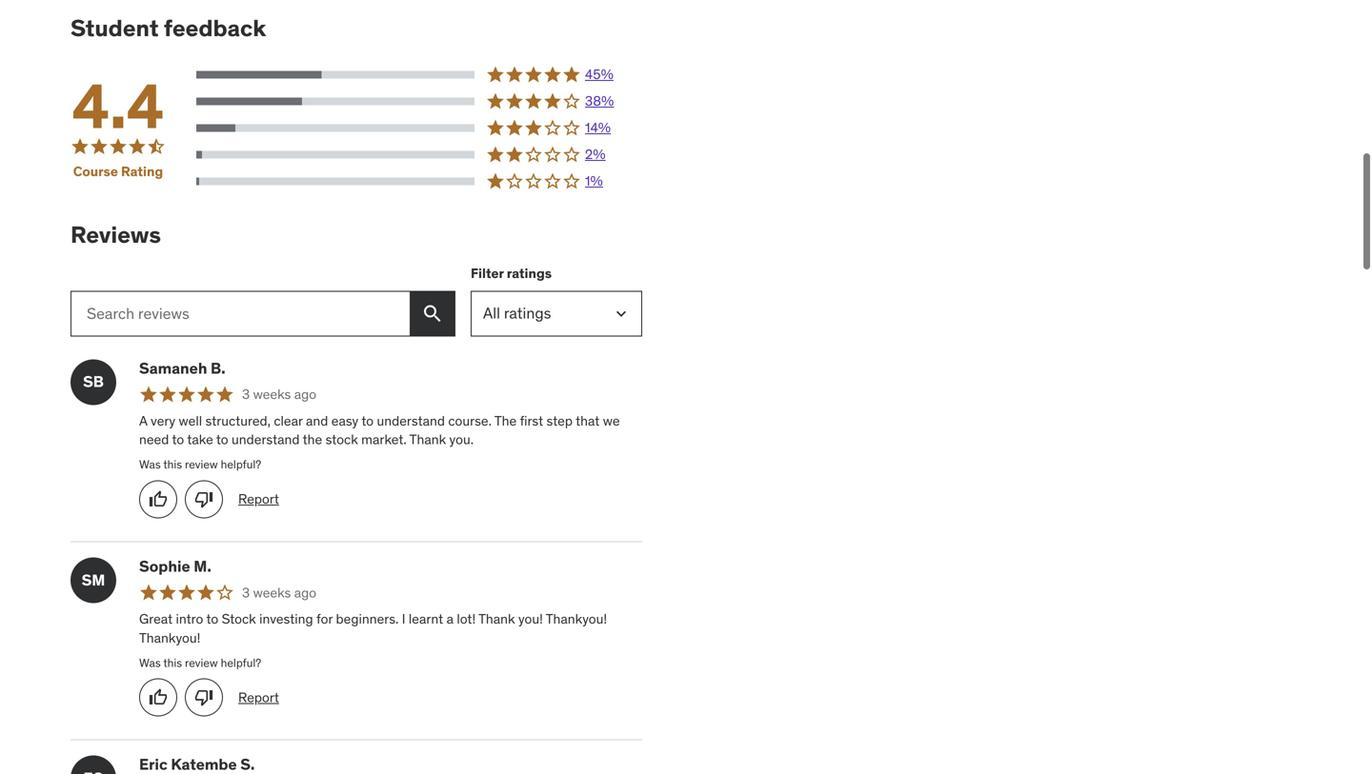 Task type: locate. For each thing, give the bounding box(es) containing it.
1 review from the top
[[185, 458, 218, 473]]

1 vertical spatial report button
[[238, 689, 279, 708]]

mark as helpful image for sb
[[149, 490, 168, 509]]

weeks up clear
[[253, 386, 291, 403]]

course rating
[[73, 163, 163, 180]]

a
[[447, 611, 454, 628]]

2% button
[[196, 145, 642, 164]]

sophie m.
[[139, 557, 212, 577]]

2 review from the top
[[185, 656, 218, 671]]

report button for samaneh b.
[[238, 491, 279, 509]]

weeks up investing
[[253, 585, 291, 602]]

ago up the and
[[294, 386, 317, 403]]

this for sophie
[[163, 656, 182, 671]]

2%
[[585, 146, 606, 163]]

0 vertical spatial was
[[139, 458, 161, 473]]

thankyou! right you!
[[546, 611, 607, 628]]

report button right mark as unhelpful icon
[[238, 689, 279, 708]]

sm
[[82, 571, 105, 590]]

mark as helpful image left mark as unhelpful image
[[149, 490, 168, 509]]

report right mark as unhelpful icon
[[238, 690, 279, 707]]

0 vertical spatial ago
[[294, 386, 317, 403]]

0 vertical spatial was this review helpful?
[[139, 458, 261, 473]]

1 was from the top
[[139, 458, 161, 473]]

thank right lot!
[[479, 611, 515, 628]]

2 3 weeks ago from the top
[[242, 585, 317, 602]]

2 helpful? from the top
[[221, 656, 261, 671]]

1 vertical spatial was
[[139, 656, 161, 671]]

0 vertical spatial thank
[[410, 431, 446, 449]]

1 vertical spatial thank
[[479, 611, 515, 628]]

3 weeks ago
[[242, 386, 317, 403], [242, 585, 317, 602]]

reviews
[[71, 221, 161, 249]]

2 3 from the top
[[242, 585, 250, 602]]

0 horizontal spatial thank
[[410, 431, 446, 449]]

2 mark as helpful image from the top
[[149, 689, 168, 708]]

report button
[[238, 491, 279, 509], [238, 689, 279, 708]]

2 report from the top
[[238, 690, 279, 707]]

1 vertical spatial weeks
[[253, 585, 291, 602]]

was down great
[[139, 656, 161, 671]]

1 horizontal spatial thankyou!
[[546, 611, 607, 628]]

1 vertical spatial thankyou!
[[139, 630, 201, 647]]

great intro to stock investing for beginners. i learnt a lot! thank you! thankyou! thankyou!
[[139, 611, 607, 647]]

understand
[[377, 413, 445, 430], [232, 431, 300, 449]]

0 vertical spatial thankyou!
[[546, 611, 607, 628]]

3 weeks ago up investing
[[242, 585, 317, 602]]

structured,
[[205, 413, 271, 430]]

step
[[547, 413, 573, 430]]

investing
[[259, 611, 313, 628]]

review for b.
[[185, 458, 218, 473]]

samaneh
[[139, 359, 207, 378]]

1 weeks from the top
[[253, 386, 291, 403]]

1 3 from the top
[[242, 386, 250, 403]]

student
[[71, 14, 159, 43]]

2 report button from the top
[[238, 689, 279, 708]]

1 vertical spatial report
[[238, 690, 279, 707]]

1 helpful? from the top
[[221, 458, 261, 473]]

1 mark as helpful image from the top
[[149, 490, 168, 509]]

student feedback
[[71, 14, 266, 43]]

thank inside great intro to stock investing for beginners. i learnt a lot! thank you! thankyou! thankyou!
[[479, 611, 515, 628]]

3
[[242, 386, 250, 403], [242, 585, 250, 602]]

mark as helpful image left mark as unhelpful icon
[[149, 689, 168, 708]]

2 this from the top
[[163, 656, 182, 671]]

great
[[139, 611, 173, 628]]

filter
[[471, 265, 504, 282]]

to right the take
[[216, 431, 228, 449]]

1 report button from the top
[[238, 491, 279, 509]]

38% button
[[196, 92, 642, 111]]

helpful? for b.
[[221, 458, 261, 473]]

1 horizontal spatial understand
[[377, 413, 445, 430]]

1 3 weeks ago from the top
[[242, 386, 317, 403]]

was
[[139, 458, 161, 473], [139, 656, 161, 671]]

0 vertical spatial this
[[163, 458, 182, 473]]

report right mark as unhelpful image
[[238, 491, 279, 508]]

1 horizontal spatial thank
[[479, 611, 515, 628]]

thankyou!
[[546, 611, 607, 628], [139, 630, 201, 647]]

0 vertical spatial mark as helpful image
[[149, 490, 168, 509]]

1% button
[[196, 172, 642, 191]]

understand up market.
[[377, 413, 445, 430]]

to
[[362, 413, 374, 430], [172, 431, 184, 449], [216, 431, 228, 449], [206, 611, 219, 628]]

1 vertical spatial ago
[[294, 585, 317, 602]]

2 was from the top
[[139, 656, 161, 671]]

review
[[185, 458, 218, 473], [185, 656, 218, 671]]

0 horizontal spatial understand
[[232, 431, 300, 449]]

2 weeks from the top
[[253, 585, 291, 602]]

this down the need at the left bottom
[[163, 458, 182, 473]]

0 vertical spatial helpful?
[[221, 458, 261, 473]]

thank inside a very well structured, clear and easy to understand course. the first step that we need to take to understand the stock market. thank you.
[[410, 431, 446, 449]]

thankyou! down great
[[139, 630, 201, 647]]

2 was this review helpful? from the top
[[139, 656, 261, 671]]

0 vertical spatial 3 weeks ago
[[242, 386, 317, 403]]

intro
[[176, 611, 203, 628]]

1 vertical spatial helpful?
[[221, 656, 261, 671]]

stock
[[326, 431, 358, 449]]

3 up structured,
[[242, 386, 250, 403]]

ago
[[294, 386, 317, 403], [294, 585, 317, 602]]

this down intro
[[163, 656, 182, 671]]

review down the take
[[185, 458, 218, 473]]

was this review helpful?
[[139, 458, 261, 473], [139, 656, 261, 671]]

report button right mark as unhelpful image
[[238, 491, 279, 509]]

1 vertical spatial 3 weeks ago
[[242, 585, 317, 602]]

0 vertical spatial report button
[[238, 491, 279, 509]]

0 vertical spatial review
[[185, 458, 218, 473]]

0 vertical spatial 3
[[242, 386, 250, 403]]

to right intro
[[206, 611, 219, 628]]

was for sb
[[139, 458, 161, 473]]

thank
[[410, 431, 446, 449], [479, 611, 515, 628]]

ago up investing
[[294, 585, 317, 602]]

report
[[238, 491, 279, 508], [238, 690, 279, 707]]

0 vertical spatial weeks
[[253, 386, 291, 403]]

understand down clear
[[232, 431, 300, 449]]

0 vertical spatial report
[[238, 491, 279, 508]]

was down the need at the left bottom
[[139, 458, 161, 473]]

1 vertical spatial was this review helpful?
[[139, 656, 261, 671]]

38%
[[585, 93, 614, 110]]

mark as helpful image
[[149, 490, 168, 509], [149, 689, 168, 708]]

1 vertical spatial review
[[185, 656, 218, 671]]

was this review helpful? up mark as unhelpful icon
[[139, 656, 261, 671]]

14%
[[585, 119, 611, 137]]

1 vertical spatial this
[[163, 656, 182, 671]]

was this review helpful? for sophie
[[139, 656, 261, 671]]

course.
[[448, 413, 492, 430]]

1 this from the top
[[163, 458, 182, 473]]

3 up stock
[[242, 585, 250, 602]]

helpful? down stock
[[221, 656, 261, 671]]

1 ago from the top
[[294, 386, 317, 403]]

this
[[163, 458, 182, 473], [163, 656, 182, 671]]

to inside great intro to stock investing for beginners. i learnt a lot! thank you! thankyou! thankyou!
[[206, 611, 219, 628]]

1 vertical spatial 3
[[242, 585, 250, 602]]

3 weeks ago up clear
[[242, 386, 317, 403]]

1 was this review helpful? from the top
[[139, 458, 261, 473]]

clear
[[274, 413, 303, 430]]

weeks
[[253, 386, 291, 403], [253, 585, 291, 602]]

mark as unhelpful image
[[194, 689, 214, 708]]

helpful? down structured,
[[221, 458, 261, 473]]

1 vertical spatial mark as helpful image
[[149, 689, 168, 708]]

1 vertical spatial understand
[[232, 431, 300, 449]]

helpful?
[[221, 458, 261, 473], [221, 656, 261, 671]]

2 ago from the top
[[294, 585, 317, 602]]

was this review helpful? down the take
[[139, 458, 261, 473]]

thank left you.
[[410, 431, 446, 449]]

report button for sophie m.
[[238, 689, 279, 708]]

review up mark as unhelpful icon
[[185, 656, 218, 671]]

45%
[[585, 66, 614, 83]]

1 report from the top
[[238, 491, 279, 508]]



Task type: vqa. For each thing, say whether or not it's contained in the screenshot.
'1%' button
yes



Task type: describe. For each thing, give the bounding box(es) containing it.
ago for m.
[[294, 585, 317, 602]]

sb
[[83, 372, 104, 392]]

mark as unhelpful image
[[194, 490, 214, 509]]

you.
[[449, 431, 474, 449]]

review for m.
[[185, 656, 218, 671]]

was this review helpful? for samaneh
[[139, 458, 261, 473]]

14% button
[[196, 119, 642, 138]]

3 weeks ago for b.
[[242, 386, 317, 403]]

stock
[[222, 611, 256, 628]]

the
[[303, 431, 322, 449]]

beginners.
[[336, 611, 399, 628]]

sophie
[[139, 557, 190, 577]]

this for samaneh
[[163, 458, 182, 473]]

a very well structured, clear and easy to understand course. the first step that we need to take to understand the stock market. thank you.
[[139, 413, 620, 449]]

for
[[317, 611, 333, 628]]

and
[[306, 413, 328, 430]]

rating
[[121, 163, 163, 180]]

lot!
[[457, 611, 476, 628]]

samaneh b.
[[139, 359, 226, 378]]

learnt
[[409, 611, 443, 628]]

the
[[495, 413, 517, 430]]

m.
[[194, 557, 212, 577]]

4.4
[[72, 68, 164, 145]]

weeks for samaneh b.
[[253, 386, 291, 403]]

to left the take
[[172, 431, 184, 449]]

0 vertical spatial understand
[[377, 413, 445, 430]]

i
[[402, 611, 406, 628]]

a
[[139, 413, 147, 430]]

mark as helpful image for sm
[[149, 689, 168, 708]]

report for b.
[[238, 491, 279, 508]]

we
[[603, 413, 620, 430]]

ratings
[[507, 265, 552, 282]]

3 weeks ago for m.
[[242, 585, 317, 602]]

3 for samaneh b.
[[242, 386, 250, 403]]

very
[[151, 413, 176, 430]]

you!
[[518, 611, 543, 628]]

need
[[139, 431, 169, 449]]

weeks for sophie m.
[[253, 585, 291, 602]]

easy
[[331, 413, 359, 430]]

well
[[179, 413, 202, 430]]

first
[[520, 413, 543, 430]]

feedback
[[164, 14, 266, 43]]

was for sm
[[139, 656, 161, 671]]

b.
[[211, 359, 226, 378]]

1%
[[585, 173, 603, 190]]

submit search image
[[421, 302, 444, 325]]

helpful? for m.
[[221, 656, 261, 671]]

that
[[576, 413, 600, 430]]

0 horizontal spatial thankyou!
[[139, 630, 201, 647]]

market.
[[361, 431, 407, 449]]

take
[[187, 431, 213, 449]]

Search reviews text field
[[71, 291, 410, 337]]

course
[[73, 163, 118, 180]]

to right the easy
[[362, 413, 374, 430]]

filter ratings
[[471, 265, 552, 282]]

ago for b.
[[294, 386, 317, 403]]

45% button
[[196, 65, 642, 84]]

3 for sophie m.
[[242, 585, 250, 602]]

report for m.
[[238, 690, 279, 707]]



